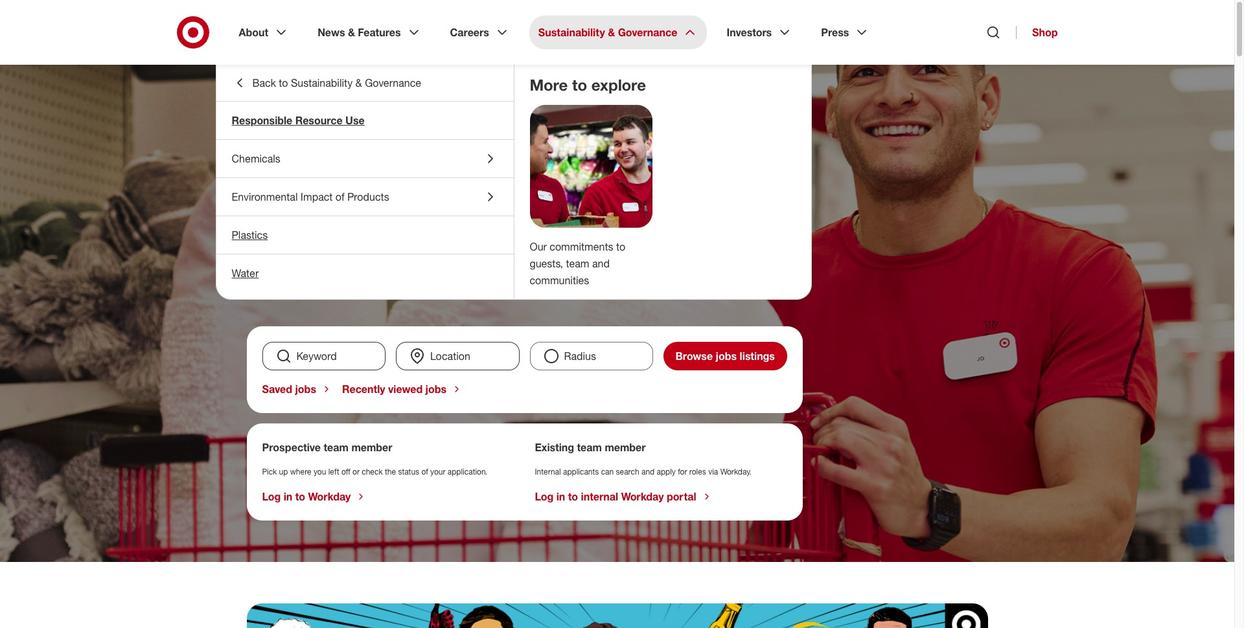 Task type: describe. For each thing, give the bounding box(es) containing it.
careers link
[[441, 16, 519, 49]]

to for guests,
[[617, 240, 626, 253]]

explore
[[592, 75, 646, 95]]

back to sustainability & governance button
[[216, 65, 514, 101]]

back to sustainability & governance
[[253, 77, 422, 89]]

and inside the 'our commitments to guests, team and communities'
[[593, 257, 610, 270]]

for
[[678, 467, 688, 477]]

existing
[[535, 442, 574, 454]]

sustainability & governance link
[[530, 16, 708, 49]]

site navigation element
[[0, 0, 1245, 629]]

2 workday from the left
[[622, 491, 664, 504]]

the
[[385, 467, 396, 477]]

love.
[[350, 185, 462, 248]]

workday.
[[721, 467, 752, 477]]

impact
[[301, 191, 333, 204]]

application.
[[448, 467, 488, 477]]

sustainability inside 'button'
[[291, 77, 353, 89]]

1 horizontal spatial sustainability
[[539, 26, 605, 39]]

water link
[[216, 255, 514, 292]]

water
[[232, 267, 259, 280]]

to for workday
[[295, 491, 305, 504]]

investors link
[[718, 16, 802, 49]]

team for prospective team member
[[324, 442, 349, 454]]

responsible
[[232, 114, 293, 127]]

somewhere
[[388, 128, 676, 191]]

saved jobs
[[262, 383, 316, 396]]

status
[[398, 467, 420, 477]]

environmental impact of products
[[232, 191, 389, 204]]

log in to workday
[[262, 491, 351, 504]]

guests,
[[530, 257, 563, 270]]

responsible resource use
[[232, 114, 365, 127]]

& for news
[[348, 26, 355, 39]]

work
[[247, 128, 374, 191]]

investors
[[727, 26, 772, 39]]

careers for careers work somewhere you love.
[[247, 106, 305, 126]]

team for existing team member
[[577, 442, 602, 454]]

press link
[[813, 16, 879, 49]]

1 horizontal spatial jobs
[[426, 383, 447, 396]]

commitments
[[550, 240, 614, 253]]

you for up
[[314, 467, 326, 477]]

more to explore
[[530, 75, 646, 95]]

press
[[822, 26, 850, 39]]

browse
[[676, 350, 713, 363]]

Browse jobs listings search field
[[257, 342, 793, 371]]

two target team members smiling in the grocery department image
[[530, 105, 653, 228]]

saved
[[262, 383, 292, 396]]

our
[[530, 240, 547, 253]]

1 vertical spatial of
[[422, 467, 428, 477]]

shop link
[[1017, 26, 1058, 39]]

news
[[318, 26, 345, 39]]

prospective
[[262, 442, 321, 454]]

environmental impact of products link
[[216, 178, 514, 216]]

about
[[239, 26, 269, 39]]

in for internal
[[557, 491, 566, 504]]

member for prospective team member
[[352, 442, 393, 454]]

chemicals
[[232, 152, 281, 165]]

log in to workday link
[[262, 491, 367, 504]]

check
[[362, 467, 383, 477]]

log for log in to internal workday portal
[[535, 491, 554, 504]]

environmental
[[232, 191, 298, 204]]

more
[[530, 75, 568, 95]]

portal
[[667, 491, 697, 504]]

internal
[[581, 491, 619, 504]]

you for work
[[247, 185, 336, 248]]

existing team member
[[535, 442, 646, 454]]

chemicals link
[[216, 140, 514, 178]]

browse jobs listings button
[[664, 342, 787, 371]]

jobs for saved
[[295, 383, 316, 396]]

internal applicants can search and apply for roles via workday.
[[535, 467, 752, 477]]

& for sustainability
[[608, 26, 615, 39]]



Task type: vqa. For each thing, say whether or not it's contained in the screenshot.
Prospective
yes



Task type: locate. For each thing, give the bounding box(es) containing it.
1 in from the left
[[284, 491, 293, 504]]

roles
[[690, 467, 707, 477]]

news & features link
[[309, 16, 431, 49]]

log down pick
[[262, 491, 281, 504]]

team up left
[[324, 442, 349, 454]]

to inside the 'our commitments to guests, team and communities'
[[617, 240, 626, 253]]

governance inside 'button'
[[365, 77, 422, 89]]

to
[[573, 75, 587, 95], [279, 77, 288, 89], [617, 240, 626, 253], [295, 491, 305, 504], [568, 491, 578, 504]]

member up search
[[605, 442, 646, 454]]

member up check
[[352, 442, 393, 454]]

0 vertical spatial and
[[593, 257, 610, 270]]

can
[[601, 467, 614, 477]]

governance up responsible resource use link
[[365, 77, 422, 89]]

you
[[247, 185, 336, 248], [314, 467, 326, 477]]

1 horizontal spatial careers
[[450, 26, 489, 39]]

1 vertical spatial you
[[314, 467, 326, 477]]

you inside careers work somewhere you love.
[[247, 185, 336, 248]]

features
[[358, 26, 401, 39]]

& inside 'button'
[[356, 77, 362, 89]]

browse jobs listings
[[676, 350, 775, 363]]

communities
[[530, 274, 590, 287]]

resource
[[295, 114, 343, 127]]

use
[[346, 114, 365, 127]]

apply
[[657, 467, 676, 477]]

listings
[[740, 350, 775, 363]]

via
[[709, 467, 719, 477]]

1 horizontal spatial of
[[422, 467, 428, 477]]

in
[[284, 491, 293, 504], [557, 491, 566, 504]]

jobs for browse
[[716, 350, 737, 363]]

log down 'internal'
[[535, 491, 554, 504]]

pick up where you left off or check the status of your application.
[[262, 467, 488, 477]]

jobs right viewed
[[426, 383, 447, 396]]

0 horizontal spatial sustainability
[[291, 77, 353, 89]]

and left apply
[[642, 467, 655, 477]]

in for workday
[[284, 491, 293, 504]]

0 horizontal spatial member
[[352, 442, 393, 454]]

in down 'internal'
[[557, 491, 566, 504]]

log for log in to workday
[[262, 491, 281, 504]]

to inside 'button'
[[279, 77, 288, 89]]

1 vertical spatial governance
[[365, 77, 422, 89]]

0 horizontal spatial &
[[348, 26, 355, 39]]

plastics
[[232, 229, 268, 242]]

sustainability
[[539, 26, 605, 39], [291, 77, 353, 89]]

of
[[336, 191, 345, 204], [422, 467, 428, 477]]

log in to internal workday portal link
[[535, 491, 712, 504]]

off
[[342, 467, 351, 477]]

1 vertical spatial and
[[642, 467, 655, 477]]

1 horizontal spatial &
[[356, 77, 362, 89]]

0 horizontal spatial and
[[593, 257, 610, 270]]

0 horizontal spatial in
[[284, 491, 293, 504]]

shop
[[1033, 26, 1058, 39]]

None text field
[[262, 342, 386, 371]]

log
[[262, 491, 281, 504], [535, 491, 554, 504]]

careers inside site navigation element
[[450, 26, 489, 39]]

1 workday from the left
[[308, 491, 351, 504]]

to right more
[[573, 75, 587, 95]]

0 horizontal spatial log
[[262, 491, 281, 504]]

responsible resource use link
[[216, 102, 514, 139]]

0 vertical spatial sustainability
[[539, 26, 605, 39]]

0 horizontal spatial workday
[[308, 491, 351, 504]]

2 horizontal spatial jobs
[[716, 350, 737, 363]]

governance
[[618, 26, 678, 39], [365, 77, 422, 89]]

to for internal
[[568, 491, 578, 504]]

jobs left the 'listings'
[[716, 350, 737, 363]]

of right impact
[[336, 191, 345, 204]]

to down applicants
[[568, 491, 578, 504]]

member
[[352, 442, 393, 454], [605, 442, 646, 454]]

and down commitments
[[593, 257, 610, 270]]

team
[[566, 257, 590, 270], [324, 442, 349, 454], [577, 442, 602, 454]]

0 horizontal spatial governance
[[365, 77, 422, 89]]

0 horizontal spatial of
[[336, 191, 345, 204]]

or
[[353, 467, 360, 477]]

sustainability & governance
[[539, 26, 678, 39]]

jobs right saved at the left of the page
[[295, 383, 316, 396]]

&
[[348, 26, 355, 39], [608, 26, 615, 39], [356, 77, 362, 89]]

& up the explore
[[608, 26, 615, 39]]

log in to internal workday portal
[[535, 491, 697, 504]]

jobs inside button
[[716, 350, 737, 363]]

& up use
[[356, 77, 362, 89]]

member for existing team member
[[605, 442, 646, 454]]

applicants
[[563, 467, 599, 477]]

our commitments to guests, team and communities
[[530, 240, 626, 287]]

1 horizontal spatial workday
[[622, 491, 664, 504]]

back
[[253, 77, 276, 89]]

where
[[290, 467, 312, 477]]

& right news
[[348, 26, 355, 39]]

0 vertical spatial governance
[[618, 26, 678, 39]]

prospective team member
[[262, 442, 393, 454]]

products
[[348, 191, 389, 204]]

in down the up
[[284, 491, 293, 504]]

sustainability up more to explore
[[539, 26, 605, 39]]

2 in from the left
[[557, 491, 566, 504]]

and
[[593, 257, 610, 270], [642, 467, 655, 477]]

1 horizontal spatial governance
[[618, 26, 678, 39]]

0 vertical spatial careers
[[450, 26, 489, 39]]

recently viewed jobs link
[[342, 383, 462, 396]]

0 horizontal spatial jobs
[[295, 383, 316, 396]]

news & features
[[318, 26, 401, 39]]

of left your
[[422, 467, 428, 477]]

saved jobs link
[[262, 383, 332, 396]]

careers work somewhere you love.
[[247, 106, 676, 248]]

search
[[616, 467, 640, 477]]

job search group
[[257, 342, 793, 371]]

your
[[431, 467, 446, 477]]

0 vertical spatial you
[[247, 185, 336, 248]]

recently
[[342, 383, 385, 396]]

workday down internal applicants can search and apply for roles via workday.
[[622, 491, 664, 504]]

about link
[[230, 16, 298, 49]]

workday
[[308, 491, 351, 504], [622, 491, 664, 504]]

to down where
[[295, 491, 305, 504]]

team up applicants
[[577, 442, 602, 454]]

internal
[[535, 467, 561, 477]]

left
[[328, 467, 339, 477]]

1 vertical spatial careers
[[247, 106, 305, 126]]

2 member from the left
[[605, 442, 646, 454]]

governance up the explore
[[618, 26, 678, 39]]

1 log from the left
[[262, 491, 281, 504]]

1 vertical spatial sustainability
[[291, 77, 353, 89]]

to right back
[[279, 77, 288, 89]]

1 member from the left
[[352, 442, 393, 454]]

1 horizontal spatial member
[[605, 442, 646, 454]]

sustainability up resource
[[291, 77, 353, 89]]

None text field
[[396, 342, 520, 371]]

1 horizontal spatial log
[[535, 491, 554, 504]]

2 horizontal spatial &
[[608, 26, 615, 39]]

up
[[279, 467, 288, 477]]

plastics link
[[216, 217, 514, 254]]

0 horizontal spatial careers
[[247, 106, 305, 126]]

pick
[[262, 467, 277, 477]]

workday down left
[[308, 491, 351, 504]]

viewed
[[388, 383, 423, 396]]

team inside the 'our commitments to guests, team and communities'
[[566, 257, 590, 270]]

0 vertical spatial of
[[336, 191, 345, 204]]

our commitments to guests, team and communities link
[[530, 240, 626, 287]]

of inside site navigation element
[[336, 191, 345, 204]]

recently viewed jobs
[[342, 383, 447, 396]]

jobs
[[716, 350, 737, 363], [295, 383, 316, 396], [426, 383, 447, 396]]

1 horizontal spatial and
[[642, 467, 655, 477]]

team down commitments
[[566, 257, 590, 270]]

careers
[[450, 26, 489, 39], [247, 106, 305, 126]]

2 log from the left
[[535, 491, 554, 504]]

careers inside careers work somewhere you love.
[[247, 106, 305, 126]]

to right commitments
[[617, 240, 626, 253]]

1 horizontal spatial in
[[557, 491, 566, 504]]

careers for careers
[[450, 26, 489, 39]]



